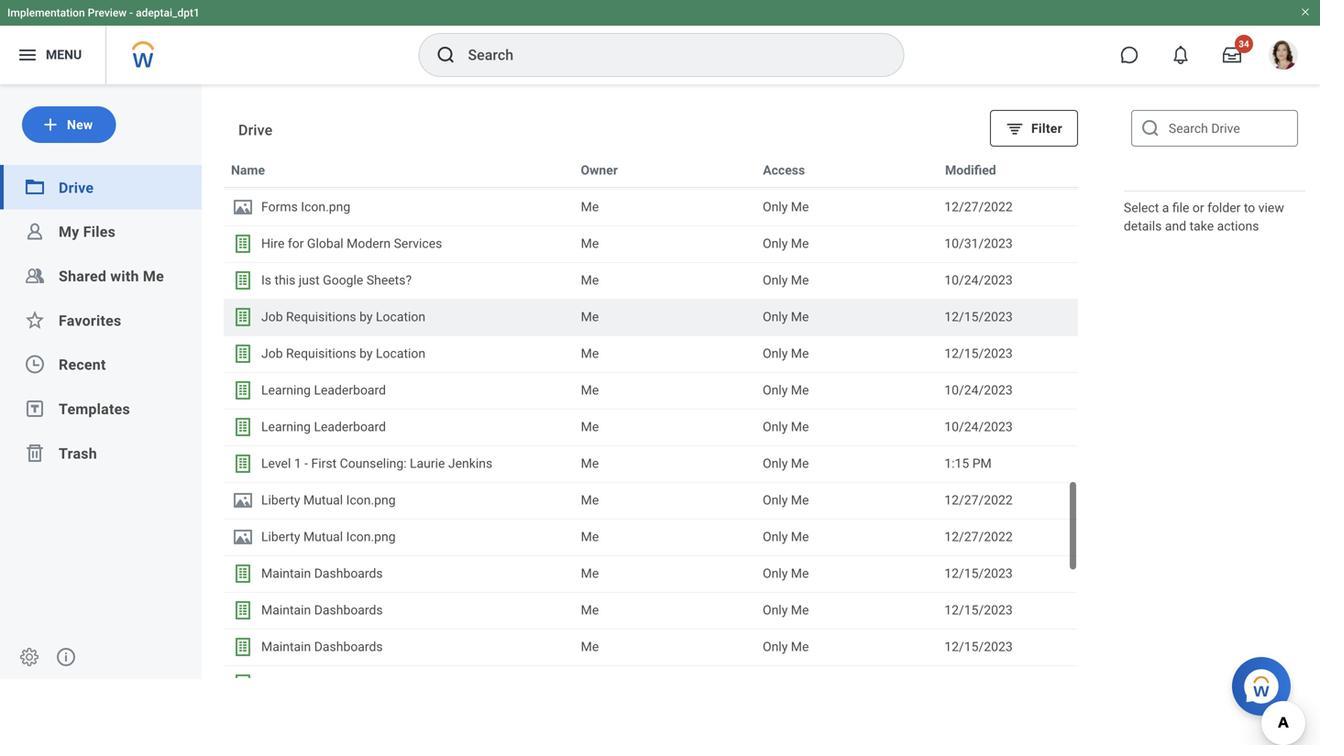 Task type: describe. For each thing, give the bounding box(es) containing it.
with
[[110, 268, 139, 285]]

me cell for only me "link" for third row from the bottom
[[574, 557, 756, 592]]

learning leaderboard link for eighth row from the bottom
[[232, 380, 566, 402]]

first
[[311, 456, 337, 471]]

new button
[[22, 106, 116, 143]]

level 1 - first counseling: laurie jenkins
[[261, 456, 493, 471]]

row containing forms icon.png
[[224, 189, 1078, 226]]

is this just google sheets?
[[261, 273, 412, 288]]

recent button
[[59, 356, 106, 374]]

maintain dashboards for maintain dashboards link associated with third row from the bottom
[[261, 566, 383, 581]]

only for only me "link" related to row containing is this just google sheets?
[[763, 273, 788, 288]]

actions
[[1217, 219, 1260, 234]]

only me for sixth row from the top of the item list "element"'s only me "link"
[[763, 310, 809, 325]]

just
[[299, 273, 320, 288]]

12/15/2023 for only me "link" associated with 15th row from the top
[[945, 640, 1013, 655]]

14 row from the top
[[224, 592, 1078, 629]]

9 row from the top
[[224, 409, 1078, 446]]

by for job requisitions by location link for sixth row from the top of the item list "element"
[[360, 310, 373, 325]]

me cell for only me "link" related to row containing is this just google sheets?
[[574, 263, 756, 298]]

jenkins
[[448, 456, 493, 471]]

12 row from the top
[[224, 519, 1078, 556]]

row containing name
[[224, 151, 1078, 188]]

1
[[294, 456, 301, 471]]

learning for eighth row from the bottom
[[261, 383, 311, 398]]

forms
[[261, 199, 298, 215]]

drive inside item list "element"
[[238, 122, 273, 139]]

drive button
[[59, 179, 94, 197]]

me cell for fifth row from the bottom of the item list "element" only me "link"
[[574, 483, 756, 518]]

location for job requisitions by location link for sixth row from the top of the item list "element"
[[376, 310, 426, 325]]

trash image
[[24, 442, 46, 464]]

only for only me "link" related to row containing forms icon.png
[[763, 199, 788, 215]]

only for row containing hire for global modern services's only me "link"
[[763, 236, 788, 251]]

34
[[1239, 39, 1250, 50]]

adeptai_dpt1
[[136, 6, 200, 19]]

shared with me button
[[59, 268, 164, 285]]

preview
[[88, 6, 127, 19]]

1 vertical spatial drive
[[59, 179, 94, 197]]

templates button
[[59, 401, 130, 418]]

row containing is this just google sheets?
[[224, 262, 1078, 299]]

only me for only me "link" corresponding to row containing level 1 - first counseling: laurie jenkins
[[763, 456, 809, 471]]

11 row from the top
[[224, 482, 1078, 519]]

maintain dashboards link for third row from the bottom
[[232, 563, 566, 585]]

8 row from the top
[[224, 372, 1078, 409]]

forms icon.png
[[261, 199, 351, 215]]

recent
[[59, 356, 106, 374]]

only me link for row containing hire for global modern services
[[763, 234, 930, 254]]

me cell for row containing hire for global modern services's only me "link"
[[574, 227, 756, 261]]

job requisitions by location link for seventh row from the top
[[232, 343, 566, 365]]

mutual for liberty mutual icon.png link corresponding to fifth row from the bottom of the item list "element"
[[303, 493, 343, 508]]

location for seventh row from the top job requisitions by location link
[[376, 346, 426, 361]]

menu banner
[[0, 0, 1321, 84]]

only me link for 9th row
[[763, 417, 930, 437]]

implementation preview -   adeptai_dpt1
[[7, 6, 200, 19]]

only for only me "link" corresponding to row containing level 1 - first counseling: laurie jenkins
[[763, 456, 788, 471]]

new
[[67, 117, 93, 132]]

only me for only me "link" associated with 15th row from the top
[[763, 640, 809, 655]]

learning leaderboard for the learning leaderboard link corresponding to 9th row
[[261, 420, 386, 435]]

google
[[323, 273, 363, 288]]

- for preview
[[129, 6, 133, 19]]

learning leaderboard for eighth row from the bottom the learning leaderboard link
[[261, 383, 386, 398]]

only me for second row from the bottom only me "link"
[[763, 603, 809, 618]]

counseling:
[[340, 456, 407, 471]]

3 document image from the top
[[232, 526, 254, 548]]

select a file or folder to view details and take actions
[[1124, 200, 1285, 234]]

leaderboard for 9th row
[[314, 420, 386, 435]]

mutual for liberty mutual icon.png link related to 12th row
[[303, 530, 343, 545]]

dashboards for 15th row from the top's maintain dashboards link
[[314, 640, 383, 655]]

only me for row containing hire for global modern services's only me "link"
[[763, 236, 809, 251]]

hire for global modern services
[[261, 236, 442, 251]]

job for seventh row from the top job requisitions by location link
[[261, 346, 283, 361]]

dashboards for second row from the bottom maintain dashboards link
[[314, 603, 383, 618]]

only for only me "link" related to 9th row
[[763, 420, 788, 435]]

me cell for only me "link" related to eighth row from the bottom
[[574, 373, 756, 408]]

implementation
[[7, 6, 85, 19]]

profile logan mcneil image
[[1269, 40, 1299, 73]]

this
[[275, 273, 296, 288]]

trash button
[[59, 445, 97, 462]]

1:15
[[945, 456, 970, 471]]

me cell for 12th row's only me "link"
[[574, 520, 756, 555]]

laurie
[[410, 456, 445, 471]]

favorites
[[59, 312, 122, 330]]

hire for global modern services link
[[232, 233, 566, 255]]

1 vertical spatial search image
[[1140, 117, 1162, 139]]

learning leaderboard link for 9th row
[[232, 416, 566, 438]]

document image for forms
[[232, 196, 254, 218]]

file
[[1173, 200, 1190, 216]]

12/15/2023 for sixth row from the top of the item list "element"'s only me "link"
[[945, 310, 1013, 325]]

only me link for sixth row from the top of the item list "element"
[[763, 307, 930, 327]]

0 horizontal spatial search image
[[435, 44, 457, 66]]

shared with me image
[[24, 265, 46, 287]]

only me for only me "link" for third row from the bottom
[[763, 566, 809, 581]]

icon.png for 12th row
[[346, 530, 396, 545]]

me cell for second row from the bottom only me "link"
[[574, 593, 756, 628]]

only for only me "link" associated with 15th row from the top
[[763, 640, 788, 655]]

take
[[1190, 219, 1214, 234]]

only me for only me "link" related to eighth row from the bottom
[[763, 383, 809, 398]]

only me link for second row from the bottom
[[763, 601, 930, 621]]

only me link for 12th row
[[763, 527, 930, 547]]

liberty for liberty mutual icon.png link corresponding to fifth row from the bottom of the item list "element"
[[261, 493, 300, 508]]

only for fifth row from the bottom of the item list "element" only me "link"
[[763, 493, 788, 508]]

only me link for seventh row from the top
[[763, 344, 930, 364]]

me cell for seventh row from the top only me "link"
[[574, 337, 756, 371]]

dashboards for maintain dashboards link associated with third row from the bottom
[[314, 566, 383, 581]]

only for only me "link" related to eighth row from the bottom
[[763, 383, 788, 398]]

only me link for third row from the bottom
[[763, 564, 930, 584]]



Task type: vqa. For each thing, say whether or not it's contained in the screenshot.


Task type: locate. For each thing, give the bounding box(es) containing it.
1 vertical spatial 12/27/2022
[[945, 493, 1013, 508]]

only for 12th row's only me "link"
[[763, 530, 788, 545]]

workbook image
[[232, 343, 254, 365], [232, 343, 254, 365], [232, 380, 254, 402], [232, 416, 254, 438], [232, 453, 254, 475], [232, 600, 254, 622], [232, 636, 254, 658], [232, 673, 254, 695], [232, 673, 254, 695]]

13 only me from the top
[[763, 640, 809, 655]]

only me for seventh row from the top only me "link"
[[763, 346, 809, 361]]

level 1 - first counseling: laurie jenkins link
[[232, 453, 566, 475]]

learning
[[261, 383, 311, 398], [261, 420, 311, 435]]

job for job requisitions by location link for sixth row from the top of the item list "element"
[[261, 310, 283, 325]]

my files button
[[59, 223, 116, 241]]

row
[[224, 151, 1078, 188], [224, 152, 1078, 189], [224, 189, 1078, 226], [224, 226, 1078, 262], [224, 262, 1078, 299], [224, 299, 1078, 336], [224, 336, 1078, 372], [224, 372, 1078, 409], [224, 409, 1078, 446], [224, 446, 1078, 482], [224, 482, 1078, 519], [224, 519, 1078, 556], [224, 556, 1078, 592], [224, 592, 1078, 629], [224, 629, 1078, 666]]

3 10/24/2023 from the top
[[945, 420, 1013, 435]]

grid containing name
[[224, 151, 1078, 702]]

me cell
[[574, 190, 756, 225], [574, 227, 756, 261], [574, 263, 756, 298], [574, 300, 756, 335], [574, 337, 756, 371], [574, 373, 756, 408], [574, 410, 756, 445], [574, 447, 756, 481], [574, 483, 756, 518], [574, 520, 756, 555], [574, 557, 756, 592], [574, 593, 756, 628], [574, 630, 756, 665]]

document image for forms icon.png
[[232, 196, 254, 218]]

2 mutual from the top
[[303, 530, 343, 545]]

0 vertical spatial 12/27/2022
[[945, 199, 1013, 215]]

me cell for only me "link" related to row containing forms icon.png
[[574, 190, 756, 225]]

drive
[[238, 122, 273, 139], [59, 179, 94, 197]]

2 12/15/2023 from the top
[[945, 346, 1013, 361]]

12 me cell from the top
[[574, 593, 756, 628]]

select
[[1124, 200, 1159, 216]]

10 only me link from the top
[[763, 527, 930, 547]]

menu
[[46, 47, 82, 62]]

services
[[394, 236, 442, 251]]

maintain dashboards
[[261, 566, 383, 581], [261, 603, 383, 618], [261, 640, 383, 655]]

leaderboard
[[314, 383, 386, 398], [314, 420, 386, 435]]

2 row from the top
[[224, 152, 1078, 189]]

filter image
[[1006, 119, 1024, 138]]

is this just google sheets? link
[[232, 270, 566, 292]]

7 row from the top
[[224, 336, 1078, 372]]

shared
[[59, 268, 107, 285]]

2 liberty from the top
[[261, 530, 300, 545]]

4 me cell from the top
[[574, 300, 756, 335]]

document image for liberty mutual icon.png
[[232, 490, 254, 512]]

3 12/27/2022 from the top
[[945, 530, 1013, 545]]

trash
[[59, 445, 97, 462]]

2 vertical spatial icon.png
[[346, 530, 396, 545]]

only me link for fifth row from the bottom of the item list "element"
[[763, 491, 930, 511]]

13 only from the top
[[763, 640, 788, 655]]

icon.png for fifth row from the bottom of the item list "element"
[[346, 493, 396, 508]]

-
[[129, 6, 133, 19], [305, 456, 308, 471]]

0 vertical spatial document image
[[232, 196, 254, 218]]

1 leaderboard from the top
[[314, 383, 386, 398]]

maintain dashboards for 15th row from the top's maintain dashboards link
[[261, 640, 383, 655]]

only me link for row containing is this just google sheets?
[[763, 271, 930, 291]]

justify image
[[17, 44, 39, 66]]

0 vertical spatial maintain dashboards
[[261, 566, 383, 581]]

10 row from the top
[[224, 446, 1078, 482]]

leaderboard for eighth row from the bottom
[[314, 383, 386, 398]]

favorites button
[[59, 312, 122, 330]]

1 vertical spatial liberty mutual icon.png
[[261, 530, 396, 545]]

5 12/15/2023 from the top
[[945, 640, 1013, 655]]

12 only from the top
[[763, 603, 788, 618]]

only for second row from the bottom only me "link"
[[763, 603, 788, 618]]

2 only me from the top
[[763, 236, 809, 251]]

dashboards
[[314, 566, 383, 581], [314, 603, 383, 618], [314, 640, 383, 655]]

liberty mutual icon.png link for fifth row from the bottom of the item list "element"
[[232, 490, 566, 512]]

1 job from the top
[[261, 310, 283, 325]]

shared with me
[[59, 268, 164, 285]]

sheets?
[[367, 273, 412, 288]]

liberty mutual icon.png link for 12th row
[[232, 526, 566, 548]]

1 vertical spatial -
[[305, 456, 308, 471]]

only me link for 15th row from the top
[[763, 637, 930, 658]]

1 me cell from the top
[[574, 190, 756, 225]]

for
[[288, 236, 304, 251]]

2 only from the top
[[763, 236, 788, 251]]

notifications large image
[[1172, 46, 1190, 64]]

3 document image from the top
[[232, 526, 254, 548]]

1 maintain dashboards from the top
[[261, 566, 383, 581]]

1 liberty from the top
[[261, 493, 300, 508]]

or
[[1193, 200, 1205, 216]]

1 liberty mutual icon.png from the top
[[261, 493, 396, 508]]

1 vertical spatial icon.png
[[346, 493, 396, 508]]

row containing hire for global modern services
[[224, 226, 1078, 262]]

owner
[[581, 163, 618, 178]]

folder
[[1208, 200, 1241, 216]]

liberty mutual icon.png for third document icon from the top
[[261, 530, 396, 545]]

view
[[1259, 200, 1285, 216]]

1 vertical spatial mutual
[[303, 530, 343, 545]]

1 vertical spatial maintain dashboards link
[[232, 600, 566, 622]]

4 only me link from the top
[[763, 307, 930, 327]]

gear image
[[18, 647, 40, 669]]

maintain dashboards link for 15th row from the top
[[232, 636, 566, 658]]

1 10/24/2023 from the top
[[945, 273, 1013, 288]]

requisitions for job requisitions by location link for sixth row from the top of the item list "element"
[[286, 310, 356, 325]]

12/15/2023 for only me "link" for third row from the bottom
[[945, 566, 1013, 581]]

document image
[[232, 196, 254, 218], [232, 490, 254, 512], [232, 526, 254, 548]]

2 maintain from the top
[[261, 603, 311, 618]]

0 vertical spatial job requisitions by location link
[[232, 306, 566, 328]]

- inside level 1 - first counseling: laurie jenkins link
[[305, 456, 308, 471]]

2 requisitions from the top
[[286, 346, 356, 361]]

1 vertical spatial liberty mutual icon.png link
[[232, 526, 566, 548]]

1 vertical spatial job
[[261, 346, 283, 361]]

4 only from the top
[[763, 310, 788, 325]]

15 row from the top
[[224, 629, 1078, 666]]

6 row from the top
[[224, 299, 1078, 336]]

menu button
[[0, 26, 106, 84]]

liberty
[[261, 493, 300, 508], [261, 530, 300, 545]]

2 liberty mutual icon.png from the top
[[261, 530, 396, 545]]

requisitions
[[286, 310, 356, 325], [286, 346, 356, 361]]

0 vertical spatial job
[[261, 310, 283, 325]]

only me for 12th row's only me "link"
[[763, 530, 809, 545]]

3 maintain dashboards from the top
[[261, 640, 383, 655]]

only
[[763, 199, 788, 215], [763, 236, 788, 251], [763, 273, 788, 288], [763, 310, 788, 325], [763, 346, 788, 361], [763, 383, 788, 398], [763, 420, 788, 435], [763, 456, 788, 471], [763, 493, 788, 508], [763, 530, 788, 545], [763, 566, 788, 581], [763, 603, 788, 618], [763, 640, 788, 655]]

2 vertical spatial 10/24/2023
[[945, 420, 1013, 435]]

1 maintain dashboards link from the top
[[232, 563, 566, 585]]

1 only from the top
[[763, 199, 788, 215]]

10/31/2023
[[945, 236, 1013, 251]]

9 me cell from the top
[[574, 483, 756, 518]]

mutual
[[303, 493, 343, 508], [303, 530, 343, 545]]

search image
[[435, 44, 457, 66], [1140, 117, 1162, 139]]

maintain dashboards link
[[232, 563, 566, 585], [232, 600, 566, 622], [232, 636, 566, 658]]

1 vertical spatial maintain
[[261, 603, 311, 618]]

5 only from the top
[[763, 346, 788, 361]]

learning for 9th row
[[261, 420, 311, 435]]

1 by from the top
[[360, 310, 373, 325]]

0 horizontal spatial drive
[[59, 179, 94, 197]]

maintain for second row from the bottom maintain dashboards link
[[261, 603, 311, 618]]

0 vertical spatial icon.png
[[301, 199, 351, 215]]

only me
[[763, 199, 809, 215], [763, 236, 809, 251], [763, 273, 809, 288], [763, 310, 809, 325], [763, 346, 809, 361], [763, 383, 809, 398], [763, 420, 809, 435], [763, 456, 809, 471], [763, 493, 809, 508], [763, 530, 809, 545], [763, 566, 809, 581], [763, 603, 809, 618], [763, 640, 809, 655]]

1 job requisitions by location from the top
[[261, 310, 426, 325]]

1 vertical spatial liberty
[[261, 530, 300, 545]]

requisitions for seventh row from the top job requisitions by location link
[[286, 346, 356, 361]]

1 vertical spatial leaderboard
[[314, 420, 386, 435]]

row containing level 1 - first counseling: laurie jenkins
[[224, 446, 1078, 482]]

learning leaderboard
[[261, 383, 386, 398], [261, 420, 386, 435]]

13 only me link from the top
[[763, 637, 930, 658]]

plus image
[[41, 116, 60, 134]]

1 learning from the top
[[261, 383, 311, 398]]

a
[[1163, 200, 1170, 216]]

1 vertical spatial maintain dashboards
[[261, 603, 383, 618]]

1 vertical spatial job requisitions by location
[[261, 346, 426, 361]]

10 only from the top
[[763, 530, 788, 545]]

2 document image from the top
[[232, 490, 254, 512]]

1 document image from the top
[[232, 196, 254, 218]]

me cell for sixth row from the top of the item list "element"'s only me "link"
[[574, 300, 756, 335]]

maintain for 15th row from the top's maintain dashboards link
[[261, 640, 311, 655]]

0 vertical spatial maintain
[[261, 566, 311, 581]]

is
[[261, 273, 271, 288]]

2 vertical spatial document image
[[232, 526, 254, 548]]

3 maintain from the top
[[261, 640, 311, 655]]

10/24/2023
[[945, 273, 1013, 288], [945, 383, 1013, 398], [945, 420, 1013, 435]]

level
[[261, 456, 291, 471]]

filter
[[1032, 121, 1063, 136]]

1 only me from the top
[[763, 199, 809, 215]]

2 job requisitions by location link from the top
[[232, 343, 566, 365]]

3 12/15/2023 from the top
[[945, 566, 1013, 581]]

3 me cell from the top
[[574, 263, 756, 298]]

by for seventh row from the top job requisitions by location link
[[360, 346, 373, 361]]

9 only from the top
[[763, 493, 788, 508]]

to
[[1244, 200, 1256, 216]]

Search Workday  search field
[[468, 35, 866, 75]]

global
[[307, 236, 344, 251]]

workbook image
[[232, 233, 254, 255], [232, 233, 254, 255], [232, 270, 254, 292], [232, 270, 254, 292], [232, 306, 254, 328], [232, 306, 254, 328], [232, 380, 254, 402], [232, 416, 254, 438], [232, 453, 254, 475], [232, 563, 254, 585], [232, 563, 254, 585], [232, 600, 254, 622], [232, 636, 254, 658]]

7 only me from the top
[[763, 420, 809, 435]]

info image
[[55, 647, 77, 669]]

drive up name
[[238, 122, 273, 139]]

drive right folder open image on the top of page
[[59, 179, 94, 197]]

access button
[[760, 160, 809, 182]]

0 vertical spatial liberty mutual icon.png link
[[232, 490, 566, 512]]

2 dashboards from the top
[[314, 603, 383, 618]]

34 button
[[1212, 35, 1254, 75]]

search drive field
[[1132, 110, 1299, 147]]

location
[[376, 310, 426, 325], [376, 346, 426, 361]]

13 row from the top
[[224, 556, 1078, 592]]

12/15/2023 for second row from the bottom only me "link"
[[945, 603, 1013, 618]]

modern
[[347, 236, 391, 251]]

12/27/2022 for fifth row from the bottom of the item list "element" only me "link"
[[945, 493, 1013, 508]]

owner button
[[577, 160, 622, 182]]

inbox large image
[[1223, 46, 1242, 64]]

1 vertical spatial learning
[[261, 420, 311, 435]]

user image
[[24, 221, 46, 243]]

2 job from the top
[[261, 346, 283, 361]]

2 by from the top
[[360, 346, 373, 361]]

only me link for row containing forms icon.png
[[763, 197, 930, 217]]

name
[[231, 163, 265, 178]]

maintain
[[261, 566, 311, 581], [261, 603, 311, 618], [261, 640, 311, 655]]

5 me cell from the top
[[574, 337, 756, 371]]

0 vertical spatial liberty mutual icon.png
[[261, 493, 396, 508]]

access
[[763, 163, 805, 178]]

- right 1
[[305, 456, 308, 471]]

forms icon.png link
[[232, 196, 566, 218]]

12 only me from the top
[[763, 603, 809, 618]]

1 maintain from the top
[[261, 566, 311, 581]]

1 learning leaderboard from the top
[[261, 383, 386, 398]]

0 vertical spatial search image
[[435, 44, 457, 66]]

4 12/15/2023 from the top
[[945, 603, 1013, 618]]

pm
[[973, 456, 992, 471]]

0 vertical spatial -
[[129, 6, 133, 19]]

8 only me link from the top
[[763, 454, 930, 474]]

6 me cell from the top
[[574, 373, 756, 408]]

2 document image from the top
[[232, 490, 254, 512]]

1 vertical spatial requisitions
[[286, 346, 356, 361]]

8 me cell from the top
[[574, 447, 756, 481]]

liberty mutual icon.png link
[[232, 490, 566, 512], [232, 526, 566, 548]]

1 horizontal spatial -
[[305, 456, 308, 471]]

6 only from the top
[[763, 383, 788, 398]]

1 12/27/2022 from the top
[[945, 199, 1013, 215]]

document image
[[232, 196, 254, 218], [232, 490, 254, 512], [232, 526, 254, 548]]

2 maintain dashboards from the top
[[261, 603, 383, 618]]

11 only me from the top
[[763, 566, 809, 581]]

- inside menu banner
[[129, 6, 133, 19]]

6 only me from the top
[[763, 383, 809, 398]]

grid
[[224, 151, 1078, 702]]

6 only me link from the top
[[763, 381, 930, 401]]

0 vertical spatial liberty
[[261, 493, 300, 508]]

filter button
[[990, 110, 1078, 147]]

maintain dashboards for second row from the bottom maintain dashboards link
[[261, 603, 383, 618]]

folder open image
[[24, 176, 46, 198]]

0 vertical spatial document image
[[232, 196, 254, 218]]

0 vertical spatial requisitions
[[286, 310, 356, 325]]

1 vertical spatial job requisitions by location link
[[232, 343, 566, 365]]

- right preview
[[129, 6, 133, 19]]

3 dashboards from the top
[[314, 640, 383, 655]]

liberty mutual icon.png
[[261, 493, 396, 508], [261, 530, 396, 545]]

0 vertical spatial mutual
[[303, 493, 343, 508]]

only me for fifth row from the bottom of the item list "element" only me "link"
[[763, 493, 809, 508]]

2 vertical spatial 12/27/2022
[[945, 530, 1013, 545]]

me
[[581, 199, 599, 215], [791, 199, 809, 215], [581, 236, 599, 251], [791, 236, 809, 251], [143, 268, 164, 285], [581, 273, 599, 288], [791, 273, 809, 288], [581, 310, 599, 325], [791, 310, 809, 325], [581, 346, 599, 361], [791, 346, 809, 361], [581, 383, 599, 398], [791, 383, 809, 398], [581, 420, 599, 435], [791, 420, 809, 435], [581, 456, 599, 471], [791, 456, 809, 471], [581, 493, 599, 508], [791, 493, 809, 508], [581, 530, 599, 545], [791, 530, 809, 545], [581, 566, 599, 581], [791, 566, 809, 581], [581, 603, 599, 618], [791, 603, 809, 618], [581, 640, 599, 655], [791, 640, 809, 655]]

3 maintain dashboards link from the top
[[232, 636, 566, 658]]

1 horizontal spatial search image
[[1140, 117, 1162, 139]]

1 vertical spatial 10/24/2023
[[945, 383, 1013, 398]]

12/27/2022 for only me "link" related to row containing forms icon.png
[[945, 199, 1013, 215]]

liberty mutual icon.png for liberty mutual icon.png document image
[[261, 493, 396, 508]]

0 vertical spatial by
[[360, 310, 373, 325]]

0 vertical spatial 10/24/2023
[[945, 273, 1013, 288]]

7 only from the top
[[763, 420, 788, 435]]

me cell for only me "link" corresponding to row containing level 1 - first counseling: laurie jenkins
[[574, 447, 756, 481]]

0 vertical spatial maintain dashboards link
[[232, 563, 566, 585]]

my files
[[59, 223, 116, 241]]

clock image
[[24, 354, 46, 376]]

1 document image from the top
[[232, 196, 254, 218]]

2 vertical spatial document image
[[232, 526, 254, 548]]

job requisitions by location link for sixth row from the top of the item list "element"
[[232, 306, 566, 328]]

0 horizontal spatial -
[[129, 6, 133, 19]]

12/27/2022
[[945, 199, 1013, 215], [945, 493, 1013, 508], [945, 530, 1013, 545]]

only me link
[[763, 197, 930, 217], [763, 234, 930, 254], [763, 271, 930, 291], [763, 307, 930, 327], [763, 344, 930, 364], [763, 381, 930, 401], [763, 417, 930, 437], [763, 454, 930, 474], [763, 491, 930, 511], [763, 527, 930, 547], [763, 564, 930, 584], [763, 601, 930, 621], [763, 637, 930, 658]]

1 vertical spatial learning leaderboard
[[261, 420, 386, 435]]

close environment banner image
[[1300, 6, 1311, 17]]

only me for only me "link" related to row containing is this just google sheets?
[[763, 273, 809, 288]]

2 location from the top
[[376, 346, 426, 361]]

13 me cell from the top
[[574, 630, 756, 665]]

maintain for maintain dashboards link associated with third row from the bottom
[[261, 566, 311, 581]]

hire
[[261, 236, 285, 251]]

12/15/2023 for seventh row from the top only me "link"
[[945, 346, 1013, 361]]

my
[[59, 223, 79, 241]]

by
[[360, 310, 373, 325], [360, 346, 373, 361]]

2 me cell from the top
[[574, 227, 756, 261]]

learning leaderboard link
[[232, 380, 566, 402], [232, 416, 566, 438]]

12/27/2022 for 12th row's only me "link"
[[945, 530, 1013, 545]]

1 vertical spatial document image
[[232, 490, 254, 512]]

9 only me link from the top
[[763, 491, 930, 511]]

5 only me from the top
[[763, 346, 809, 361]]

only me for only me "link" related to row containing forms icon.png
[[763, 199, 809, 215]]

templates
[[59, 401, 130, 418]]

2 vertical spatial maintain dashboards link
[[232, 636, 566, 658]]

1 location from the top
[[376, 310, 426, 325]]

only for only me "link" for third row from the bottom
[[763, 566, 788, 581]]

4 row from the top
[[224, 226, 1078, 262]]

job requisitions by location link
[[232, 306, 566, 328], [232, 343, 566, 365]]

12/15/2023
[[945, 310, 1013, 325], [945, 346, 1013, 361], [945, 566, 1013, 581], [945, 603, 1013, 618], [945, 640, 1013, 655]]

1 vertical spatial learning leaderboard link
[[232, 416, 566, 438]]

files
[[83, 223, 116, 241]]

grid inside item list "element"
[[224, 151, 1078, 702]]

job requisitions by location
[[261, 310, 426, 325], [261, 346, 426, 361]]

2 vertical spatial dashboards
[[314, 640, 383, 655]]

modified
[[945, 163, 997, 178]]

0 vertical spatial learning leaderboard link
[[232, 380, 566, 402]]

1 vertical spatial document image
[[232, 490, 254, 512]]

only for seventh row from the top only me "link"
[[763, 346, 788, 361]]

1 horizontal spatial drive
[[238, 122, 273, 139]]

1 vertical spatial location
[[376, 346, 426, 361]]

0 vertical spatial learning
[[261, 383, 311, 398]]

1:15 pm
[[945, 456, 992, 471]]

10/24/2023 for only me "link" related to row containing is this just google sheets?
[[945, 273, 1013, 288]]

0 vertical spatial learning leaderboard
[[261, 383, 386, 398]]

- for 1
[[305, 456, 308, 471]]

icon.png
[[301, 199, 351, 215], [346, 493, 396, 508], [346, 530, 396, 545]]

1 liberty mutual icon.png link from the top
[[232, 490, 566, 512]]

me cell for only me "link" associated with 15th row from the top
[[574, 630, 756, 665]]

maintain dashboards link for second row from the bottom
[[232, 600, 566, 622]]

0 vertical spatial job requisitions by location
[[261, 310, 426, 325]]

1 requisitions from the top
[[286, 310, 356, 325]]

document image for liberty
[[232, 490, 254, 512]]

0 vertical spatial location
[[376, 310, 426, 325]]

12 only me link from the top
[[763, 601, 930, 621]]

5 row from the top
[[224, 262, 1078, 299]]

2 learning from the top
[[261, 420, 311, 435]]

item list element
[[202, 84, 1100, 702]]

1 mutual from the top
[[303, 493, 343, 508]]

liberty for liberty mutual icon.png link related to 12th row
[[261, 530, 300, 545]]

2 vertical spatial maintain
[[261, 640, 311, 655]]

10/24/2023 for only me "link" related to 9th row
[[945, 420, 1013, 435]]

3 only from the top
[[763, 273, 788, 288]]

2 job requisitions by location from the top
[[261, 346, 426, 361]]

me cell for only me "link" related to 9th row
[[574, 410, 756, 445]]

7 me cell from the top
[[574, 410, 756, 445]]

3 only me from the top
[[763, 273, 809, 288]]

1 vertical spatial by
[[360, 346, 373, 361]]

2 vertical spatial maintain dashboards
[[261, 640, 383, 655]]

only me link for row containing level 1 - first counseling: laurie jenkins
[[763, 454, 930, 474]]

details
[[1124, 219, 1162, 234]]

11 me cell from the top
[[574, 557, 756, 592]]

1 vertical spatial dashboards
[[314, 603, 383, 618]]

0 vertical spatial dashboards
[[314, 566, 383, 581]]

0 vertical spatial drive
[[238, 122, 273, 139]]

star image
[[24, 309, 46, 331]]

0 vertical spatial leaderboard
[[314, 383, 386, 398]]

10/24/2023 for only me "link" related to eighth row from the bottom
[[945, 383, 1013, 398]]

11 only me link from the top
[[763, 564, 930, 584]]

only for sixth row from the top of the item list "element"'s only me "link"
[[763, 310, 788, 325]]

and
[[1165, 219, 1187, 234]]

2 10/24/2023 from the top
[[945, 383, 1013, 398]]

8 only me from the top
[[763, 456, 809, 471]]

2 only me link from the top
[[763, 234, 930, 254]]

job
[[261, 310, 283, 325], [261, 346, 283, 361]]

10 me cell from the top
[[574, 520, 756, 555]]

1 row from the top
[[224, 151, 1078, 188]]

only me link for eighth row from the bottom
[[763, 381, 930, 401]]



